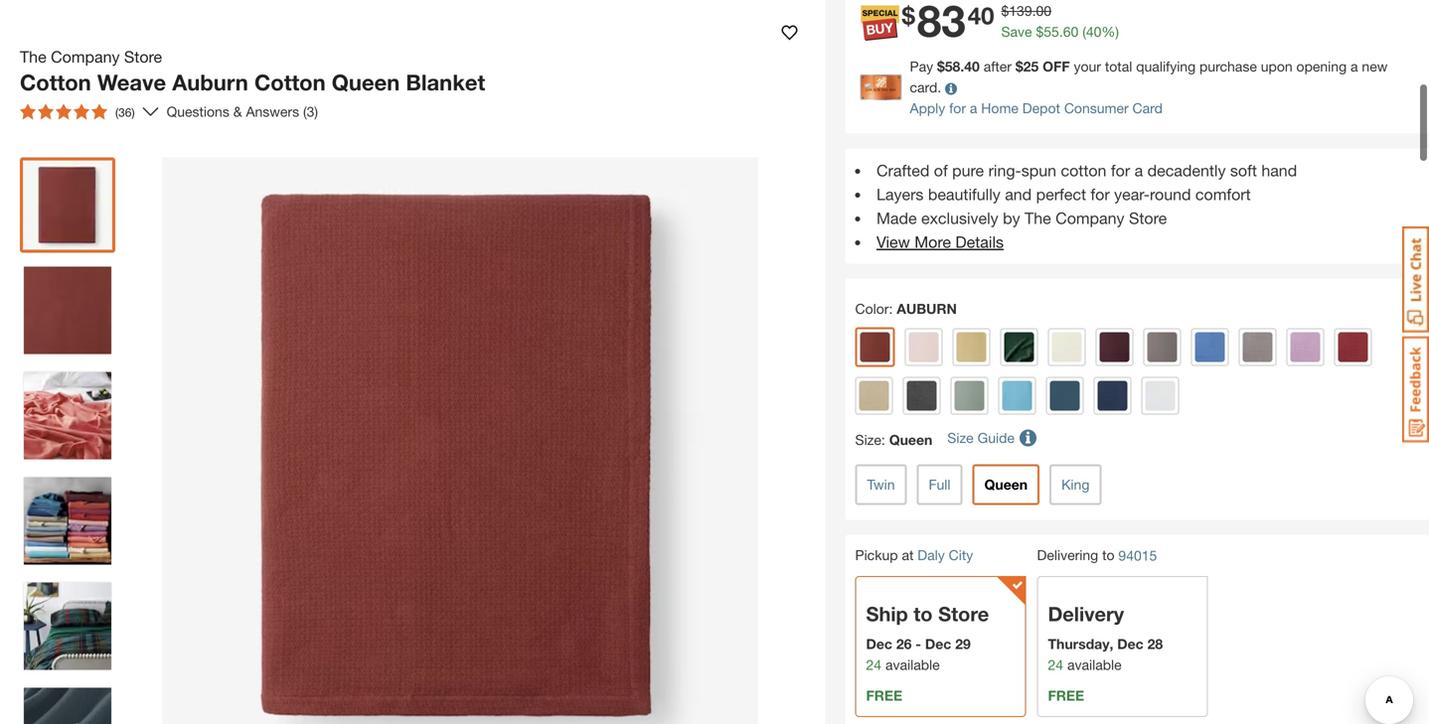 Task type: vqa. For each thing, say whether or not it's contained in the screenshot.
LIGHT BULB COLOR
no



Task type: describe. For each thing, give the bounding box(es) containing it.
feedback link image
[[1403, 336, 1430, 443]]

the company store bed blankets ko33 q auburn 40.2 image
[[24, 372, 111, 460]]

free for thursday,
[[1048, 688, 1085, 704]]

your
[[1074, 58, 1101, 75]]

the company store bed blankets ko33 q auburn 4f.5 image
[[24, 688, 111, 725]]

store inside crafted of pure ring-spun cotton for a decadently soft hand layers beautifully and perfect for year-round comfort made exclusively by the company store view more details
[[1129, 209, 1167, 228]]

decadently
[[1148, 161, 1226, 180]]

color : auburn
[[855, 301, 957, 317]]

(36) link
[[12, 96, 159, 128]]

guide
[[978, 430, 1015, 446]]

the company store bed blankets ko33 q auburn c3.4 image
[[24, 583, 111, 670]]

: for size
[[882, 432, 886, 448]]

purchase
[[1200, 58, 1257, 75]]

%)
[[1102, 23, 1119, 40]]

after
[[984, 58, 1012, 75]]

butterscotch image
[[957, 333, 987, 362]]

queen inside "button"
[[985, 477, 1028, 493]]

full
[[929, 477, 951, 493]]

by
[[1003, 209, 1021, 228]]

answers
[[246, 103, 299, 120]]

the company store cotton weave auburn cotton queen blanket
[[20, 47, 485, 95]]

auburn
[[172, 69, 248, 95]]

blush image
[[909, 333, 939, 362]]

king button
[[1050, 465, 1102, 506]]

twin button
[[855, 465, 907, 506]]

round
[[1150, 185, 1191, 204]]

view more details link
[[877, 233, 1004, 252]]

94015
[[1119, 548, 1158, 564]]

daly city button
[[918, 547, 974, 564]]

available inside ship to store dec 26 - dec 29 24 available
[[886, 657, 940, 673]]

perfect
[[1036, 185, 1087, 204]]

1 dec from the left
[[866, 636, 893, 653]]

$ 139 . 00 save $ 55 . 60 ( 40 %)
[[1002, 3, 1119, 40]]

crafted
[[877, 161, 930, 180]]

size for size guide
[[948, 430, 974, 446]]

ring-
[[989, 161, 1022, 180]]

sand image
[[859, 381, 889, 411]]

size guide button
[[948, 420, 1040, 457]]

to for store
[[914, 602, 933, 626]]

company inside crafted of pure ring-spun cotton for a decadently soft hand layers beautifully and perfect for year-round comfort made exclusively by the company store view more details
[[1056, 209, 1125, 228]]

thyme image
[[955, 381, 985, 411]]

off
[[1043, 58, 1070, 75]]

exclusively
[[922, 209, 999, 228]]

60
[[1063, 23, 1079, 40]]

available inside delivery thursday, dec 28 24 available
[[1068, 657, 1122, 673]]

(36)
[[115, 105, 135, 119]]

the company store link
[[20, 45, 170, 69]]

merlot image
[[1100, 333, 1130, 362]]

-
[[916, 636, 922, 653]]

questions & answers (3)
[[167, 103, 318, 120]]

marine blue image
[[1195, 333, 1225, 362]]

size for size : queen
[[855, 432, 882, 448]]

the inside crafted of pure ring-spun cotton for a decadently soft hand layers beautifully and perfect for year-round comfort made exclusively by the company store view more details
[[1025, 209, 1052, 228]]

depot
[[1023, 100, 1061, 116]]

40 inside $ 139 . 00 save $ 55 . 60 ( 40 %)
[[1086, 23, 1102, 40]]

00
[[1036, 3, 1052, 19]]

store for cotton
[[124, 47, 162, 66]]

delivering
[[1037, 547, 1099, 564]]

$ down 00
[[1036, 23, 1044, 40]]

pickup at daly city
[[855, 547, 974, 564]]

free for to
[[866, 688, 903, 704]]

home
[[982, 100, 1019, 116]]

total
[[1105, 58, 1133, 75]]

white image
[[1146, 381, 1176, 411]]

comfort
[[1196, 185, 1251, 204]]

pay
[[910, 58, 934, 75]]

made
[[877, 209, 917, 228]]

pay $ 58.40 after $ 25 off
[[910, 58, 1070, 75]]

city
[[949, 547, 974, 564]]

the company store bed blankets ko33 q auburn 64.0 image
[[24, 161, 111, 249]]

queen button
[[973, 465, 1040, 506]]

questions
[[167, 103, 229, 120]]

spun
[[1022, 161, 1057, 180]]

color
[[855, 301, 889, 317]]

card
[[1133, 100, 1163, 116]]

delivery thursday, dec 28 24 available
[[1048, 602, 1163, 673]]

apply
[[910, 100, 946, 116]]



Task type: locate. For each thing, give the bounding box(es) containing it.
blanket
[[406, 69, 485, 95]]

1 vertical spatial a
[[970, 100, 978, 116]]

red image
[[1339, 333, 1368, 362]]

0 horizontal spatial free
[[866, 688, 903, 704]]

2 horizontal spatial a
[[1351, 58, 1358, 75]]

dec left 28
[[1118, 636, 1144, 653]]

a inside 'your total qualifying purchase upon opening a new card.'
[[1351, 58, 1358, 75]]

1 vertical spatial store
[[1129, 209, 1167, 228]]

1 horizontal spatial the
[[1025, 209, 1052, 228]]

to left 94015
[[1103, 547, 1115, 564]]

cotton
[[1061, 161, 1107, 180]]

pickup
[[855, 547, 898, 564]]

queen inside 'the company store cotton weave auburn cotton queen blanket'
[[332, 69, 400, 95]]

0 horizontal spatial to
[[914, 602, 933, 626]]

cotton up answers
[[254, 69, 326, 95]]

2 dec from the left
[[925, 636, 952, 653]]

company down the perfect
[[1056, 209, 1125, 228]]

a inside crafted of pure ring-spun cotton for a decadently soft hand layers beautifully and perfect for year-round comfort made exclusively by the company store view more details
[[1135, 161, 1143, 180]]

daly
[[918, 547, 945, 564]]

0 vertical spatial the
[[20, 47, 46, 66]]

1 horizontal spatial size
[[948, 430, 974, 446]]

24 inside delivery thursday, dec 28 24 available
[[1048, 657, 1064, 673]]

store up 29
[[939, 602, 989, 626]]

to for 94015
[[1103, 547, 1115, 564]]

1 vertical spatial the
[[1025, 209, 1052, 228]]

to
[[1103, 547, 1115, 564], [914, 602, 933, 626]]

twin
[[867, 477, 895, 493]]

cotton up 5 stars image
[[20, 69, 91, 95]]

40
[[968, 1, 995, 29], [1086, 23, 1102, 40]]

a up year-
[[1135, 161, 1143, 180]]

slate gray image
[[907, 381, 937, 411]]

0 horizontal spatial 40
[[968, 1, 995, 29]]

weave
[[97, 69, 166, 95]]

for down info "icon" at the top of page
[[950, 100, 966, 116]]

king
[[1062, 477, 1090, 493]]

1 horizontal spatial available
[[1068, 657, 1122, 673]]

3 dec from the left
[[1118, 636, 1144, 653]]

and
[[1005, 185, 1032, 204]]

the company store bed blankets ko33 q auburn a0.3 image
[[24, 478, 111, 565]]

full button
[[917, 465, 963, 506]]

$ up save
[[1002, 3, 1009, 19]]

the
[[20, 47, 46, 66], [1025, 209, 1052, 228]]

apply now image
[[860, 74, 910, 101]]

store down year-
[[1129, 209, 1167, 228]]

1 horizontal spatial queen
[[889, 432, 933, 448]]

0 horizontal spatial store
[[124, 47, 162, 66]]

26
[[897, 636, 912, 653]]

ivory image
[[1052, 333, 1082, 362]]

the company store bed blankets ko33 q auburn e1.1 image
[[24, 267, 111, 354]]

for
[[950, 100, 966, 116], [1111, 161, 1130, 180], [1091, 185, 1110, 204]]

turquoise image
[[1003, 381, 1032, 411]]

queen
[[332, 69, 400, 95], [889, 432, 933, 448], [985, 477, 1028, 493]]

1 horizontal spatial to
[[1103, 547, 1115, 564]]

cotton
[[20, 69, 91, 95], [254, 69, 326, 95]]

available down thursday,
[[1068, 657, 1122, 673]]

mineral gray image
[[1243, 333, 1273, 362]]

0 horizontal spatial queen
[[332, 69, 400, 95]]

company
[[51, 47, 120, 66], [1056, 209, 1125, 228]]

0 horizontal spatial cotton
[[20, 69, 91, 95]]

year-
[[1115, 185, 1150, 204]]

1 horizontal spatial company
[[1056, 209, 1125, 228]]

2 vertical spatial a
[[1135, 161, 1143, 180]]

2 24 from the left
[[1048, 657, 1064, 673]]

a left new
[[1351, 58, 1358, 75]]

2 vertical spatial queen
[[985, 477, 1028, 493]]

store up weave
[[124, 47, 162, 66]]

dark green image
[[1005, 333, 1034, 362]]

size guide
[[948, 430, 1015, 446]]

card.
[[910, 79, 942, 96]]

0 vertical spatial to
[[1103, 547, 1115, 564]]

$ right after
[[1016, 58, 1024, 75]]

40 right "60" on the right
[[1086, 23, 1102, 40]]

1 vertical spatial to
[[914, 602, 933, 626]]

0 vertical spatial store
[[124, 47, 162, 66]]

2 available from the left
[[1068, 657, 1122, 673]]

layers
[[877, 185, 924, 204]]

: up twin in the bottom right of the page
[[882, 432, 886, 448]]

1 vertical spatial for
[[1111, 161, 1130, 180]]

29
[[956, 636, 971, 653]]

for up year-
[[1111, 161, 1130, 180]]

consumer
[[1065, 100, 1129, 116]]

1 horizontal spatial 24
[[1048, 657, 1064, 673]]

1 vertical spatial company
[[1056, 209, 1125, 228]]

save
[[1002, 23, 1032, 40]]

2 cotton from the left
[[254, 69, 326, 95]]

to up -
[[914, 602, 933, 626]]

queen down guide in the bottom right of the page
[[985, 477, 1028, 493]]

size left guide in the bottom right of the page
[[948, 430, 974, 446]]

$ up pay
[[902, 1, 915, 29]]

store inside ship to store dec 26 - dec 29 24 available
[[939, 602, 989, 626]]

1 horizontal spatial dec
[[925, 636, 952, 653]]

delivery
[[1048, 602, 1125, 626]]

28
[[1148, 636, 1163, 653]]

company up weave
[[51, 47, 120, 66]]

to inside ship to store dec 26 - dec 29 24 available
[[914, 602, 933, 626]]

size : queen
[[855, 432, 933, 448]]

1 horizontal spatial cotton
[[254, 69, 326, 95]]

1 24 from the left
[[866, 657, 882, 673]]

store inside 'the company store cotton weave auburn cotton queen blanket'
[[124, 47, 162, 66]]

1 available from the left
[[886, 657, 940, 673]]

: left auburn
[[889, 301, 893, 317]]

2 horizontal spatial store
[[1129, 209, 1167, 228]]

qualifying
[[1137, 58, 1196, 75]]

1 vertical spatial :
[[882, 432, 886, 448]]

1 cotton from the left
[[20, 69, 91, 95]]

24 down "ship" on the right of the page
[[866, 657, 882, 673]]

available
[[886, 657, 940, 673], [1068, 657, 1122, 673]]

apply for a home depot consumer card link
[[910, 100, 1163, 116]]

the right by at the top of page
[[1025, 209, 1052, 228]]

1 vertical spatial .
[[1060, 23, 1063, 40]]

1 horizontal spatial 40
[[1086, 23, 1102, 40]]

1 free from the left
[[866, 688, 903, 704]]

1 horizontal spatial free
[[1048, 688, 1085, 704]]

(36) button
[[12, 96, 143, 128]]

crafted of pure ring-spun cotton for a decadently soft hand layers beautifully and perfect for year-round comfort made exclusively by the company store view more details
[[877, 161, 1298, 252]]

mocha image
[[1148, 333, 1178, 362]]

40 left save
[[968, 1, 995, 29]]

dec left 26
[[866, 636, 893, 653]]

queen left blanket
[[332, 69, 400, 95]]

teal image
[[1050, 381, 1080, 411]]

1 horizontal spatial .
[[1060, 23, 1063, 40]]

upon
[[1261, 58, 1293, 75]]

2 horizontal spatial queen
[[985, 477, 1028, 493]]

new
[[1362, 58, 1388, 75]]

thursday,
[[1048, 636, 1114, 653]]

0 vertical spatial for
[[950, 100, 966, 116]]

139
[[1009, 3, 1033, 19]]

more
[[915, 233, 951, 252]]

auburn
[[897, 301, 957, 317]]

a left home
[[970, 100, 978, 116]]

ship to store dec 26 - dec 29 24 available
[[866, 602, 989, 673]]

dec
[[866, 636, 893, 653], [925, 636, 952, 653], [1118, 636, 1144, 653]]

2 free from the left
[[1048, 688, 1085, 704]]

&
[[233, 103, 242, 120]]

0 vertical spatial .
[[1033, 3, 1036, 19]]

24
[[866, 657, 882, 673], [1048, 657, 1064, 673]]

0 vertical spatial queen
[[332, 69, 400, 95]]

auburn image
[[860, 333, 890, 362]]

0 horizontal spatial the
[[20, 47, 46, 66]]

size
[[948, 430, 974, 446], [855, 432, 882, 448]]

queen down the slate gray image
[[889, 432, 933, 448]]

0 horizontal spatial size
[[855, 432, 882, 448]]

0 horizontal spatial a
[[970, 100, 978, 116]]

1 horizontal spatial store
[[939, 602, 989, 626]]

0 vertical spatial a
[[1351, 58, 1358, 75]]

: for color
[[889, 301, 893, 317]]

info image
[[945, 83, 957, 95]]

$ right pay
[[937, 58, 945, 75]]

2 horizontal spatial dec
[[1118, 636, 1144, 653]]

dec inside delivery thursday, dec 28 24 available
[[1118, 636, 1144, 653]]

2 vertical spatial store
[[939, 602, 989, 626]]

free down 26
[[866, 688, 903, 704]]

0 horizontal spatial .
[[1033, 3, 1036, 19]]

live chat image
[[1403, 227, 1430, 333]]

25
[[1024, 58, 1039, 75]]

.
[[1033, 3, 1036, 19], [1060, 23, 1063, 40]]

ship
[[866, 602, 908, 626]]

pure
[[953, 161, 984, 180]]

for down cotton
[[1091, 185, 1110, 204]]

opening
[[1297, 58, 1347, 75]]

5 stars image
[[20, 104, 107, 120]]

beautifully
[[928, 185, 1001, 204]]

the up 5 stars image
[[20, 47, 46, 66]]

size down sand icon
[[855, 432, 882, 448]]

hand
[[1262, 161, 1298, 180]]

0 horizontal spatial available
[[886, 657, 940, 673]]

store for dec
[[939, 602, 989, 626]]

available down -
[[886, 657, 940, 673]]

1 horizontal spatial :
[[889, 301, 893, 317]]

1 vertical spatial queen
[[889, 432, 933, 448]]

24 inside ship to store dec 26 - dec 29 24 available
[[866, 657, 882, 673]]

58.40
[[945, 58, 980, 75]]

true navy image
[[1098, 381, 1128, 411]]

dec right -
[[925, 636, 952, 653]]

(
[[1083, 23, 1086, 40]]

94015 link
[[1119, 546, 1158, 567]]

pale lilac image
[[1291, 333, 1321, 362]]

0 vertical spatial :
[[889, 301, 893, 317]]

24 down thursday,
[[1048, 657, 1064, 673]]

(3)
[[303, 103, 318, 120]]

0 horizontal spatial :
[[882, 432, 886, 448]]

details
[[956, 233, 1004, 252]]

soft
[[1231, 161, 1257, 180]]

your total qualifying purchase upon opening a new card.
[[910, 58, 1388, 96]]

company inside 'the company store cotton weave auburn cotton queen blanket'
[[51, 47, 120, 66]]

the inside 'the company store cotton weave auburn cotton queen blanket'
[[20, 47, 46, 66]]

view
[[877, 233, 910, 252]]

free down thursday,
[[1048, 688, 1085, 704]]

1 horizontal spatial for
[[1091, 185, 1110, 204]]

0 horizontal spatial company
[[51, 47, 120, 66]]

2 vertical spatial for
[[1091, 185, 1110, 204]]

delivering to 94015
[[1037, 547, 1158, 564]]

at
[[902, 547, 914, 564]]

55
[[1044, 23, 1060, 40]]

apply for a home depot consumer card
[[910, 100, 1163, 116]]

1 horizontal spatial a
[[1135, 161, 1143, 180]]

of
[[934, 161, 948, 180]]

to inside 'delivering to 94015'
[[1103, 547, 1115, 564]]

0 horizontal spatial for
[[950, 100, 966, 116]]

0 vertical spatial company
[[51, 47, 120, 66]]

0 horizontal spatial dec
[[866, 636, 893, 653]]

0 horizontal spatial 24
[[866, 657, 882, 673]]

$
[[902, 1, 915, 29], [1002, 3, 1009, 19], [1036, 23, 1044, 40], [937, 58, 945, 75], [1016, 58, 1024, 75]]

size inside button
[[948, 430, 974, 446]]

2 horizontal spatial for
[[1111, 161, 1130, 180]]



